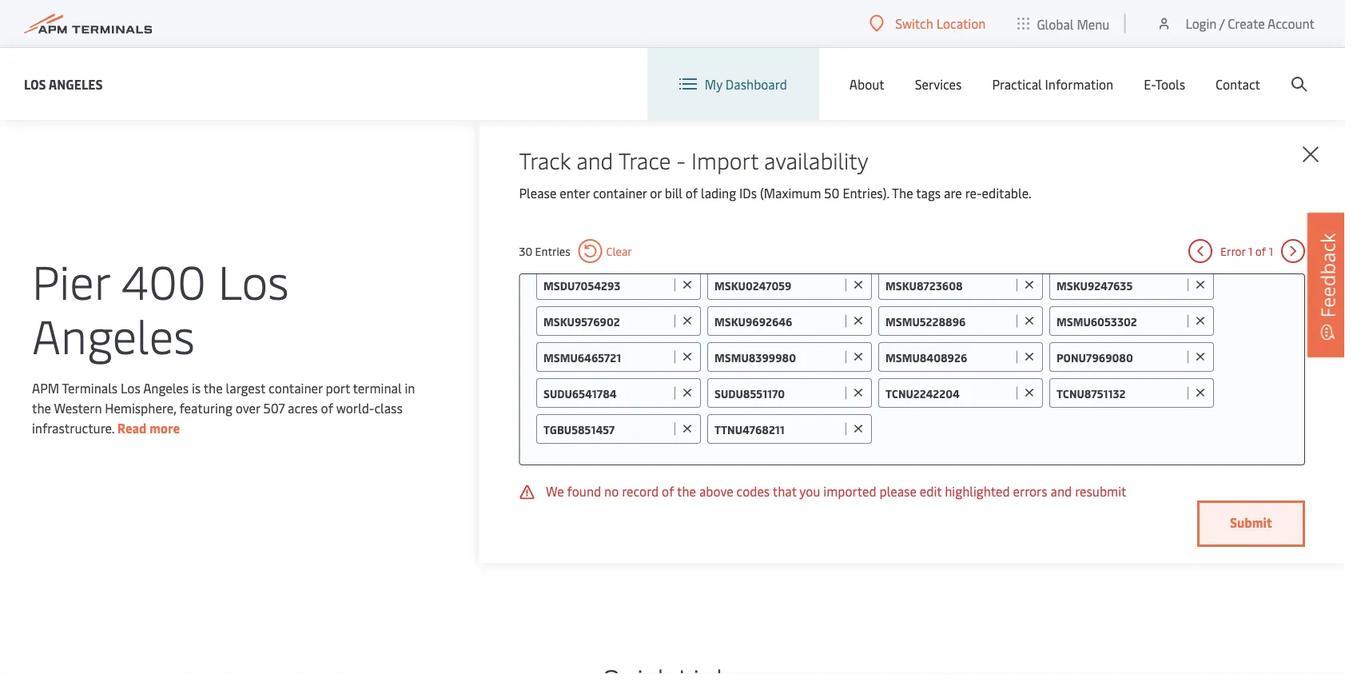 Task type: describe. For each thing, give the bounding box(es) containing it.
re-
[[966, 184, 982, 201]]

global
[[1037, 15, 1074, 32]]

please enter container or bill of lading ids (maximum 50 entries). the tags are re-editable.
[[519, 184, 1032, 201]]

read more
[[117, 419, 180, 436]]

e-tools
[[1144, 75, 1186, 93]]

highlighted
[[945, 483, 1010, 500]]

errors
[[1013, 483, 1048, 500]]

my dashboard
[[705, 75, 787, 93]]

we
[[546, 483, 564, 500]]

availability
[[764, 144, 869, 175]]

featuring
[[179, 399, 233, 416]]

menu
[[1077, 15, 1110, 32]]

e-tools button
[[1144, 48, 1186, 120]]

0 horizontal spatial and
[[577, 144, 614, 175]]

hemisphere,
[[105, 399, 176, 416]]

clear button
[[579, 239, 632, 263]]

are
[[944, 184, 962, 201]]

entries).
[[843, 184, 890, 201]]

1 horizontal spatial and
[[1051, 483, 1072, 500]]

400
[[121, 249, 206, 311]]

above
[[700, 483, 734, 500]]

found
[[567, 483, 601, 500]]

global menu
[[1037, 15, 1110, 32]]

acres
[[288, 399, 318, 416]]

container inside the apm terminals los angeles is the largest container port terminal in the western hemisphere, featuring over 507 acres of world-class infrastructure.
[[269, 379, 323, 396]]

location
[[937, 15, 986, 32]]

apm
[[32, 379, 59, 396]]

login / create account
[[1186, 15, 1315, 32]]

tags
[[916, 184, 941, 201]]

practical information button
[[993, 48, 1114, 120]]

submit button
[[1198, 501, 1306, 547]]

error 1 of 1
[[1221, 243, 1274, 259]]

record
[[622, 483, 659, 500]]

resubmit
[[1076, 483, 1127, 500]]

services
[[915, 75, 962, 93]]

world-
[[336, 399, 375, 416]]

1 vertical spatial the
[[32, 399, 51, 416]]

that
[[773, 483, 797, 500]]

enter
[[560, 184, 590, 201]]

50
[[825, 184, 840, 201]]

of inside the apm terminals los angeles is the largest container port terminal in the western hemisphere, featuring over 507 acres of world-class infrastructure.
[[321, 399, 333, 416]]

information
[[1045, 75, 1114, 93]]

los for terminals
[[121, 379, 141, 396]]

no
[[605, 483, 619, 500]]

create
[[1228, 15, 1265, 32]]

dashboard
[[726, 75, 787, 93]]

la secondary image
[[76, 375, 356, 615]]

infrastructure.
[[32, 419, 114, 436]]

e-
[[1144, 75, 1156, 93]]

codes
[[737, 483, 770, 500]]

editable.
[[982, 184, 1032, 201]]

my
[[705, 75, 723, 93]]

bill
[[665, 184, 683, 201]]

ids
[[740, 184, 757, 201]]

account
[[1268, 15, 1315, 32]]

1 1 from the left
[[1249, 243, 1253, 259]]

practical information
[[993, 75, 1114, 93]]

los for 400
[[218, 249, 289, 311]]

switch location button
[[870, 15, 986, 32]]

feedback
[[1315, 233, 1341, 318]]

angeles for 400
[[32, 303, 195, 366]]

class
[[375, 399, 403, 416]]

over
[[236, 399, 260, 416]]

please
[[880, 483, 917, 500]]

angeles inside the los angeles link
[[49, 75, 103, 92]]

of right record
[[662, 483, 674, 500]]

you
[[800, 483, 821, 500]]

largest
[[226, 379, 266, 396]]

switch
[[896, 15, 934, 32]]

clear
[[607, 243, 632, 259]]

the
[[892, 184, 914, 201]]

in
[[405, 379, 415, 396]]

-
[[677, 144, 686, 175]]



Task type: vqa. For each thing, say whether or not it's contained in the screenshot.
be
no



Task type: locate. For each thing, give the bounding box(es) containing it.
and up enter
[[577, 144, 614, 175]]

feedback button
[[1308, 213, 1346, 357]]

container up acres
[[269, 379, 323, 396]]

view next error image
[[1282, 239, 1306, 263]]

of
[[686, 184, 698, 201], [1256, 243, 1267, 259], [321, 399, 333, 416], [662, 483, 674, 500]]

apm terminals los angeles is the largest container port terminal in the western hemisphere, featuring over 507 acres of world-class infrastructure.
[[32, 379, 415, 436]]

2 vertical spatial angeles
[[143, 379, 189, 396]]

2 horizontal spatial los
[[218, 249, 289, 311]]

1 vertical spatial angeles
[[32, 303, 195, 366]]

track
[[519, 144, 571, 175]]

edit
[[920, 483, 942, 500]]

my dashboard button
[[679, 48, 787, 120]]

imported
[[824, 483, 877, 500]]

login / create account link
[[1156, 0, 1315, 47]]

read
[[117, 419, 147, 436]]

the right is
[[204, 379, 223, 396]]

2 vertical spatial the
[[677, 483, 696, 500]]

about button
[[850, 48, 885, 120]]

track and trace - import availability
[[519, 144, 869, 175]]

terminals
[[62, 379, 118, 396]]

view previous error image
[[1189, 239, 1213, 263]]

entries
[[535, 243, 571, 259]]

30 entries
[[519, 243, 571, 259]]

los
[[24, 75, 46, 92], [218, 249, 289, 311], [121, 379, 141, 396]]

the for apm
[[204, 379, 223, 396]]

western
[[54, 399, 102, 416]]

507
[[263, 399, 285, 416]]

los angeles link
[[24, 74, 103, 94]]

global menu button
[[1002, 0, 1126, 48]]

we found no record of the above codes that you imported please edit highlighted errors and resubmit
[[543, 483, 1127, 500]]

Type or paste your IDs here text field
[[878, 414, 1289, 443]]

more
[[150, 419, 180, 436]]

1 horizontal spatial los
[[121, 379, 141, 396]]

services button
[[915, 48, 962, 120]]

1 vertical spatial los
[[218, 249, 289, 311]]

trace
[[619, 144, 671, 175]]

container
[[593, 184, 647, 201], [269, 379, 323, 396]]

1
[[1249, 243, 1253, 259], [1269, 243, 1274, 259]]

please
[[519, 184, 557, 201]]

1 horizontal spatial the
[[204, 379, 223, 396]]

the left above
[[677, 483, 696, 500]]

0 vertical spatial container
[[593, 184, 647, 201]]

the
[[204, 379, 223, 396], [32, 399, 51, 416], [677, 483, 696, 500]]

0 vertical spatial and
[[577, 144, 614, 175]]

container left or
[[593, 184, 647, 201]]

Entered ID text field
[[543, 277, 670, 293], [886, 277, 1013, 293], [1057, 277, 1184, 293], [1057, 313, 1184, 329], [1057, 349, 1184, 365], [714, 385, 842, 401], [886, 385, 1013, 401], [543, 421, 670, 437], [714, 421, 842, 437]]

contact
[[1216, 75, 1261, 93]]

read more link
[[117, 419, 180, 436]]

of right error
[[1256, 243, 1267, 259]]

is
[[192, 379, 201, 396]]

0 horizontal spatial 1
[[1249, 243, 1253, 259]]

0 vertical spatial los
[[24, 75, 46, 92]]

1 left view next error icon at the top right of page
[[1269, 243, 1274, 259]]

Entered ID text field
[[714, 277, 842, 293], [543, 313, 670, 329], [714, 313, 842, 329], [886, 313, 1013, 329], [543, 349, 670, 365], [714, 349, 842, 365], [886, 349, 1013, 365], [543, 385, 670, 401], [1057, 385, 1184, 401]]

0 horizontal spatial los
[[24, 75, 46, 92]]

contact button
[[1216, 48, 1261, 120]]

error
[[1221, 243, 1246, 259]]

submit
[[1230, 514, 1273, 531]]

los inside pier 400 los angeles
[[218, 249, 289, 311]]

import
[[692, 144, 759, 175]]

angeles inside the apm terminals los angeles is the largest container port terminal in the western hemisphere, featuring over 507 acres of world-class infrastructure.
[[143, 379, 189, 396]]

angeles
[[49, 75, 103, 92], [32, 303, 195, 366], [143, 379, 189, 396]]

the for we
[[677, 483, 696, 500]]

switch location
[[896, 15, 986, 32]]

pier 400 los angeles
[[32, 249, 289, 366]]

0 horizontal spatial the
[[32, 399, 51, 416]]

2 1 from the left
[[1269, 243, 1274, 259]]

angeles inside pier 400 los angeles
[[32, 303, 195, 366]]

terminal
[[353, 379, 402, 396]]

2 vertical spatial los
[[121, 379, 141, 396]]

angeles for terminals
[[143, 379, 189, 396]]

1 horizontal spatial 1
[[1269, 243, 1274, 259]]

1 right error
[[1249, 243, 1253, 259]]

los angeles
[[24, 75, 103, 92]]

of right bill in the top of the page
[[686, 184, 698, 201]]

the down apm
[[32, 399, 51, 416]]

2 horizontal spatial the
[[677, 483, 696, 500]]

0 vertical spatial the
[[204, 379, 223, 396]]

tools
[[1156, 75, 1186, 93]]

login
[[1186, 15, 1217, 32]]

pier
[[32, 249, 110, 311]]

1 vertical spatial container
[[269, 379, 323, 396]]

1 vertical spatial and
[[1051, 483, 1072, 500]]

and right errors
[[1051, 483, 1072, 500]]

0 horizontal spatial container
[[269, 379, 323, 396]]

and
[[577, 144, 614, 175], [1051, 483, 1072, 500]]

los inside the apm terminals los angeles is the largest container port terminal in the western hemisphere, featuring over 507 acres of world-class infrastructure.
[[121, 379, 141, 396]]

lading
[[701, 184, 736, 201]]

or
[[650, 184, 662, 201]]

1 horizontal spatial container
[[593, 184, 647, 201]]

of down port
[[321, 399, 333, 416]]

about
[[850, 75, 885, 93]]

30
[[519, 243, 533, 259]]

0 vertical spatial angeles
[[49, 75, 103, 92]]

(maximum
[[760, 184, 821, 201]]

port
[[326, 379, 350, 396]]



